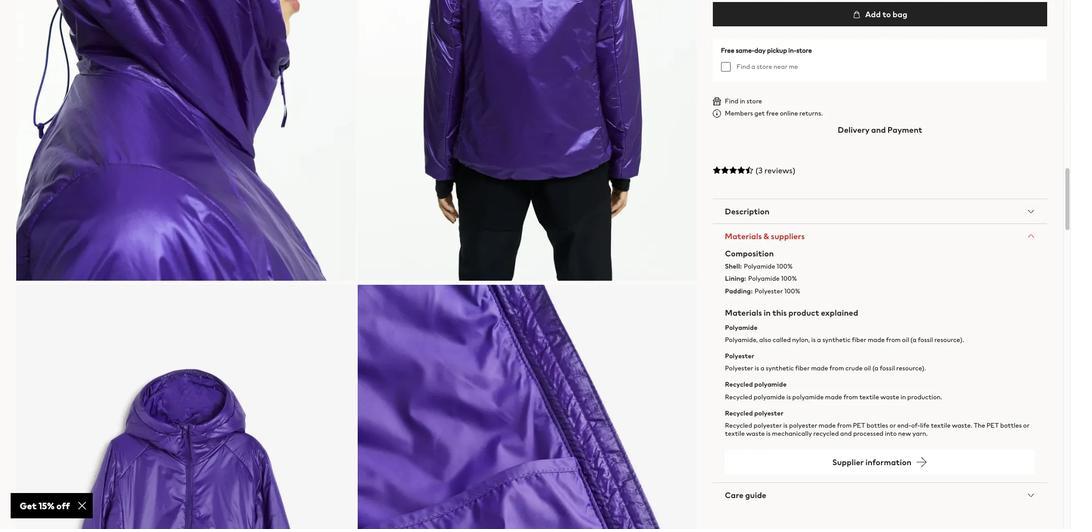 Task type: locate. For each thing, give the bounding box(es) containing it.
1 vertical spatial (a
[[872, 363, 879, 373]]

and right delivery
[[871, 124, 886, 136]]

called
[[773, 335, 791, 345]]

made inside "recycled polyester recycled polyester is polyester made from pet bottles or end-of-life textile waste. the pet bottles or textile waste is mechanically recycled and processed into new yarn."
[[819, 420, 836, 430]]

1 horizontal spatial resource).
[[935, 335, 964, 345]]

polyester
[[754, 408, 784, 418], [754, 420, 782, 430], [789, 420, 817, 430]]

2 vertical spatial a
[[761, 363, 765, 373]]

1 horizontal spatial textile
[[860, 392, 879, 402]]

and inside "recycled polyester recycled polyester is polyester made from pet bottles or end-of-life textile waste. the pet bottles or textile waste is mechanically recycled and processed into new yarn."
[[840, 429, 852, 438]]

0 vertical spatial a
[[752, 62, 755, 71]]

or left end- at the bottom right of the page
[[890, 420, 896, 430]]

and
[[871, 124, 886, 136], [840, 429, 852, 438]]

fiber up crude
[[852, 335, 867, 345]]

synthetic
[[823, 335, 851, 345], [766, 363, 794, 373]]

recycled polyamide recycled polyamide is polyamide made from textile waste in production.
[[725, 380, 942, 402]]

0 vertical spatial oil
[[902, 335, 909, 345]]

bottles left end- at the bottom right of the page
[[867, 420, 888, 430]]

is inside 'polyester polyester is a synthetic fiber made from crude oil (a fossil resource).'
[[755, 363, 759, 373]]

from inside 'polyester polyester is a synthetic fiber made from crude oil (a fossil resource).'
[[830, 363, 844, 373]]

production.
[[907, 392, 942, 402]]

1 horizontal spatial oil
[[902, 335, 909, 345]]

a inside 'polyester polyester is a synthetic fiber made from crude oil (a fossil resource).'
[[761, 363, 765, 373]]

0 horizontal spatial fiber
[[795, 363, 810, 373]]

2 vertical spatial polyamide
[[725, 323, 758, 332]]

store up get
[[747, 96, 762, 106]]

1 horizontal spatial or
[[1023, 420, 1030, 430]]

is up mechanically
[[787, 392, 791, 402]]

0 horizontal spatial resource).
[[896, 363, 926, 373]]

materials down padding: at right
[[725, 306, 762, 319]]

product
[[789, 306, 819, 319]]

1 vertical spatial find
[[725, 96, 739, 106]]

thermomove™ insulated jacket - bright purple - ladies | h&m us 8 image
[[358, 285, 697, 529]]

shell:
[[725, 261, 742, 271]]

1 recycled from the top
[[725, 380, 753, 389]]

made inside recycled polyamide recycled polyamide is polyamide made from textile waste in production.
[[825, 392, 842, 402]]

2 horizontal spatial in
[[901, 392, 906, 402]]

a down also
[[761, 363, 765, 373]]

find down same-
[[737, 62, 750, 71]]

into
[[885, 429, 897, 438]]

made inside polyamide polyamide, also called nylon, is a synthetic fiber made from oil (a fossil resource).
[[868, 335, 885, 345]]

1 horizontal spatial synthetic
[[823, 335, 851, 345]]

materials for materials & suppliers
[[725, 230, 762, 242]]

synthetic down called
[[766, 363, 794, 373]]

resource). inside polyamide polyamide, also called nylon, is a synthetic fiber made from oil (a fossil resource).
[[935, 335, 964, 345]]

0 vertical spatial and
[[871, 124, 886, 136]]

1 horizontal spatial and
[[871, 124, 886, 136]]

polyamide
[[754, 380, 787, 389], [754, 392, 785, 402], [792, 392, 824, 402]]

padding:
[[725, 286, 753, 296]]

pet
[[853, 420, 865, 430], [987, 420, 999, 430]]

oil inside polyamide polyamide, also called nylon, is a synthetic fiber made from oil (a fossil resource).
[[902, 335, 909, 345]]

1 vertical spatial fiber
[[795, 363, 810, 373]]

0 vertical spatial materials
[[725, 230, 762, 242]]

0 horizontal spatial or
[[890, 420, 896, 430]]

from inside "recycled polyester recycled polyester is polyester made from pet bottles or end-of-life textile waste. the pet bottles or textile waste is mechanically recycled and processed into new yarn."
[[837, 420, 852, 430]]

0 horizontal spatial a
[[752, 62, 755, 71]]

thermomove™ insulated jacket - bright purple - ladies | h&m us 5 image
[[16, 0, 356, 281]]

from for textile
[[844, 392, 858, 402]]

find in store button
[[713, 96, 762, 106]]

free same-day pickup in-store
[[721, 46, 812, 55]]

synthetic inside polyamide polyamide, also called nylon, is a synthetic fiber made from oil (a fossil resource).
[[823, 335, 851, 345]]

synthetic up 'polyester polyester is a synthetic fiber made from crude oil (a fossil resource).'
[[823, 335, 851, 345]]

1 vertical spatial in
[[764, 306, 771, 319]]

bottles
[[867, 420, 888, 430], [1000, 420, 1022, 430]]

2 horizontal spatial textile
[[931, 420, 951, 430]]

made for crude
[[811, 363, 828, 373]]

or right the on the right of the page
[[1023, 420, 1030, 430]]

of-
[[911, 420, 920, 430]]

waste inside recycled polyamide recycled polyamide is polyamide made from textile waste in production.
[[881, 392, 899, 402]]

1 horizontal spatial fiber
[[852, 335, 867, 345]]

0 vertical spatial (a
[[911, 335, 917, 345]]

pet right the on the right of the page
[[987, 420, 999, 430]]

1 vertical spatial and
[[840, 429, 852, 438]]

polyamide up padding: at right
[[748, 274, 780, 283]]

0 horizontal spatial (a
[[872, 363, 879, 373]]

1 vertical spatial fossil
[[880, 363, 895, 373]]

recycled
[[813, 429, 839, 438]]

polyester
[[755, 286, 783, 296], [725, 351, 754, 361], [725, 363, 753, 373]]

0 horizontal spatial bottles
[[867, 420, 888, 430]]

fossil
[[918, 335, 933, 345], [880, 363, 895, 373]]

(3 reviews)
[[756, 164, 796, 176]]

1 vertical spatial a
[[817, 335, 821, 345]]

1 vertical spatial materials
[[725, 306, 762, 319]]

find up members
[[725, 96, 739, 106]]

&
[[764, 230, 770, 242]]

polyamide polyamide, also called nylon, is a synthetic fiber made from oil (a fossil resource).
[[725, 323, 964, 345]]

supplier information button
[[725, 450, 1035, 474]]

oil
[[902, 335, 909, 345], [864, 363, 871, 373]]

waste.
[[952, 420, 973, 430]]

0 vertical spatial fossil
[[918, 335, 933, 345]]

in
[[740, 96, 745, 106], [764, 306, 771, 319], [901, 392, 906, 402]]

recycled
[[725, 380, 753, 389], [725, 392, 752, 402], [725, 408, 753, 418], [725, 420, 752, 430]]

is down polyamide,
[[755, 363, 759, 373]]

0 vertical spatial find
[[737, 62, 750, 71]]

a
[[752, 62, 755, 71], [817, 335, 821, 345], [761, 363, 765, 373]]

materials in this product explained
[[725, 306, 858, 319]]

is inside polyamide polyamide, also called nylon, is a synthetic fiber made from oil (a fossil resource).
[[811, 335, 816, 345]]

returns.
[[800, 108, 823, 118]]

also
[[759, 335, 771, 345]]

100%
[[777, 261, 793, 271], [781, 274, 797, 283], [784, 286, 800, 296]]

in left production.
[[901, 392, 906, 402]]

0 horizontal spatial and
[[840, 429, 852, 438]]

(a
[[911, 335, 917, 345], [872, 363, 879, 373]]

2 horizontal spatial a
[[817, 335, 821, 345]]

bottles right the on the right of the page
[[1000, 420, 1022, 430]]

1 vertical spatial synthetic
[[766, 363, 794, 373]]

1 materials from the top
[[725, 230, 762, 242]]

textile inside recycled polyamide recycled polyamide is polyamide made from textile waste in production.
[[860, 392, 879, 402]]

is right nylon, on the right
[[811, 335, 816, 345]]

0 vertical spatial fiber
[[852, 335, 867, 345]]

(a inside polyamide polyamide, also called nylon, is a synthetic fiber made from oil (a fossil resource).
[[911, 335, 917, 345]]

to
[[883, 8, 891, 20]]

0 horizontal spatial in
[[740, 96, 745, 106]]

2 vertical spatial in
[[901, 392, 906, 402]]

0 vertical spatial synthetic
[[823, 335, 851, 345]]

2 bottles from the left
[[1000, 420, 1022, 430]]

in up members
[[740, 96, 745, 106]]

2 vertical spatial store
[[747, 96, 762, 106]]

materials inside dropdown button
[[725, 230, 762, 242]]

1 vertical spatial resource).
[[896, 363, 926, 373]]

0 horizontal spatial synthetic
[[766, 363, 794, 373]]

0 horizontal spatial fossil
[[880, 363, 895, 373]]

1 horizontal spatial in
[[764, 306, 771, 319]]

from for crude
[[830, 363, 844, 373]]

supplier
[[833, 456, 864, 468]]

polyamide down also
[[754, 380, 787, 389]]

from
[[886, 335, 901, 345], [830, 363, 844, 373], [844, 392, 858, 402], [837, 420, 852, 430]]

fiber down nylon, on the right
[[795, 363, 810, 373]]

1 vertical spatial 100%
[[781, 274, 797, 283]]

and right recycled
[[840, 429, 852, 438]]

pet left into
[[853, 420, 865, 430]]

find in store
[[725, 96, 762, 106]]

delivery
[[838, 124, 870, 136]]

store
[[797, 46, 812, 55], [757, 62, 772, 71], [747, 96, 762, 106]]

1 horizontal spatial pet
[[987, 420, 999, 430]]

1 or from the left
[[890, 420, 896, 430]]

0 vertical spatial in
[[740, 96, 745, 106]]

in-
[[789, 46, 797, 55]]

delivery and payment
[[838, 124, 923, 136]]

2 pet from the left
[[987, 420, 999, 430]]

0 vertical spatial resource).
[[935, 335, 964, 345]]

textile
[[860, 392, 879, 402], [931, 420, 951, 430], [725, 429, 745, 438]]

new
[[898, 429, 911, 438]]

a right nylon, on the right
[[817, 335, 821, 345]]

is left mechanically
[[766, 429, 771, 438]]

0 horizontal spatial pet
[[853, 420, 865, 430]]

polyamide
[[744, 261, 775, 271], [748, 274, 780, 283], [725, 323, 758, 332]]

store left near
[[757, 62, 772, 71]]

in inside recycled polyamide recycled polyamide is polyamide made from textile waste in production.
[[901, 392, 906, 402]]

(3 reviews) button
[[713, 158, 1047, 182]]

is
[[811, 335, 816, 345], [755, 363, 759, 373], [787, 392, 791, 402], [783, 420, 788, 430], [766, 429, 771, 438]]

materials up composition
[[725, 230, 762, 242]]

2 vertical spatial polyester
[[725, 363, 753, 373]]

1 horizontal spatial a
[[761, 363, 765, 373]]

yarn.
[[913, 429, 928, 438]]

1 horizontal spatial fossil
[[918, 335, 933, 345]]

life
[[920, 420, 930, 430]]

1 horizontal spatial bottles
[[1000, 420, 1022, 430]]

or
[[890, 420, 896, 430], [1023, 420, 1030, 430]]

waste
[[881, 392, 899, 402], [746, 429, 765, 438]]

from inside recycled polyamide recycled polyamide is polyamide made from textile waste in production.
[[844, 392, 858, 402]]

fiber inside polyamide polyamide, also called nylon, is a synthetic fiber made from oil (a fossil resource).
[[852, 335, 867, 345]]

made inside 'polyester polyester is a synthetic fiber made from crude oil (a fossil resource).'
[[811, 363, 828, 373]]

waste left mechanically
[[746, 429, 765, 438]]

is inside recycled polyamide recycled polyamide is polyamide made from textile waste in production.
[[787, 392, 791, 402]]

waste up "recycled polyester recycled polyester is polyester made from pet bottles or end-of-life textile waste. the pet bottles or textile waste is mechanically recycled and processed into new yarn."
[[881, 392, 899, 402]]

explained
[[821, 306, 858, 319]]

near
[[774, 62, 788, 71]]

polyamide down composition
[[744, 261, 775, 271]]

fossil inside 'polyester polyester is a synthetic fiber made from crude oil (a fossil resource).'
[[880, 363, 895, 373]]

1 horizontal spatial (a
[[911, 335, 917, 345]]

and inside button
[[871, 124, 886, 136]]

recycled polyester recycled polyester is polyester made from pet bottles or end-of-life textile waste. the pet bottles or textile waste is mechanically recycled and processed into new yarn.
[[725, 408, 1030, 438]]

2 materials from the top
[[725, 306, 762, 319]]

this
[[772, 306, 787, 319]]

in left this
[[764, 306, 771, 319]]

the
[[974, 420, 985, 430]]

a down day
[[752, 62, 755, 71]]

0 horizontal spatial waste
[[746, 429, 765, 438]]

1 vertical spatial store
[[757, 62, 772, 71]]

1 vertical spatial oil
[[864, 363, 871, 373]]

materials
[[725, 230, 762, 242], [725, 306, 762, 319]]

polyamide up polyamide,
[[725, 323, 758, 332]]

4.5 / 5 image
[[713, 166, 754, 174]]

0 vertical spatial polyester
[[755, 286, 783, 296]]

same-
[[736, 46, 755, 55]]

made for pet
[[819, 420, 836, 430]]

from inside polyamide polyamide, also called nylon, is a synthetic fiber made from oil (a fossil resource).
[[886, 335, 901, 345]]

store up me
[[797, 46, 812, 55]]

fiber
[[852, 335, 867, 345], [795, 363, 810, 373]]

resource).
[[935, 335, 964, 345], [896, 363, 926, 373]]

supplier information
[[833, 456, 912, 468]]

find
[[737, 62, 750, 71], [725, 96, 739, 106]]

1 horizontal spatial waste
[[881, 392, 899, 402]]

0 vertical spatial waste
[[881, 392, 899, 402]]

0 horizontal spatial oil
[[864, 363, 871, 373]]

made
[[868, 335, 885, 345], [811, 363, 828, 373], [825, 392, 842, 402], [819, 420, 836, 430]]

mechanically
[[772, 429, 812, 438]]

1 vertical spatial waste
[[746, 429, 765, 438]]

reviews)
[[765, 164, 796, 176]]



Task type: vqa. For each thing, say whether or not it's contained in the screenshot.
the right a
yes



Task type: describe. For each thing, give the bounding box(es) containing it.
polyamide down 'polyester polyester is a synthetic fiber made from crude oil (a fossil resource).'
[[792, 392, 824, 402]]

(a inside 'polyester polyester is a synthetic fiber made from crude oil (a fossil resource).'
[[872, 363, 879, 373]]

materials & suppliers button
[[713, 224, 1047, 248]]

0 vertical spatial store
[[797, 46, 812, 55]]

1 vertical spatial polyester
[[725, 351, 754, 361]]

me
[[789, 62, 798, 71]]

description button
[[713, 199, 1047, 223]]

thermomove™ insulated jacket - bright purple - ladies | h&m us 6 image
[[358, 0, 697, 281]]

0 horizontal spatial textile
[[725, 429, 745, 438]]

add to bag button
[[713, 2, 1047, 26]]

end-
[[897, 420, 911, 430]]

from for pet
[[837, 420, 852, 430]]

fiber inside 'polyester polyester is a synthetic fiber made from crude oil (a fossil resource).'
[[795, 363, 810, 373]]

add to bag
[[864, 8, 908, 20]]

delivery and payment button
[[713, 118, 1047, 142]]

suppliers
[[771, 230, 805, 242]]

find for find a store near me
[[737, 62, 750, 71]]

guide
[[745, 489, 767, 501]]

find a store near me
[[737, 62, 798, 71]]

payment
[[888, 124, 923, 136]]

(3
[[756, 164, 763, 176]]

lining:
[[725, 274, 746, 283]]

online
[[780, 108, 798, 118]]

oil inside 'polyester polyester is a synthetic fiber made from crude oil (a fossil resource).'
[[864, 363, 871, 373]]

materials for materials in this product explained
[[725, 306, 762, 319]]

composition shell: polyamide 100% lining: polyamide 100% padding: polyester 100%
[[725, 247, 800, 296]]

store for find in store
[[747, 96, 762, 106]]

0 vertical spatial polyamide
[[744, 261, 775, 271]]

free
[[721, 46, 735, 55]]

care guide
[[725, 489, 767, 501]]

polyester polyester is a synthetic fiber made from crude oil (a fossil resource).
[[725, 351, 926, 373]]

add
[[865, 8, 881, 20]]

care
[[725, 489, 744, 501]]

synthetic inside 'polyester polyester is a synthetic fiber made from crude oil (a fossil resource).'
[[766, 363, 794, 373]]

bag
[[893, 8, 908, 20]]

pickup
[[767, 46, 787, 55]]

made for textile
[[825, 392, 842, 402]]

polyamide up mechanically
[[754, 392, 785, 402]]

in for find
[[740, 96, 745, 106]]

4 recycled from the top
[[725, 420, 752, 430]]

materials & suppliers
[[725, 230, 805, 242]]

1 vertical spatial polyamide
[[748, 274, 780, 283]]

a inside polyamide polyamide, also called nylon, is a synthetic fiber made from oil (a fossil resource).
[[817, 335, 821, 345]]

information
[[866, 456, 912, 468]]

free
[[766, 108, 779, 118]]

1 pet from the left
[[853, 420, 865, 430]]

care guide button
[[713, 483, 1047, 507]]

nylon,
[[792, 335, 810, 345]]

fossil inside polyamide polyamide, also called nylon, is a synthetic fiber made from oil (a fossil resource).
[[918, 335, 933, 345]]

description
[[725, 205, 770, 217]]

is left recycled
[[783, 420, 788, 430]]

thermomove™ insulated jacket - bright purple - ladies | h&m us 7 image
[[16, 285, 356, 529]]

waste inside "recycled polyester recycled polyester is polyester made from pet bottles or end-of-life textile waste. the pet bottles or textile waste is mechanically recycled and processed into new yarn."
[[746, 429, 765, 438]]

members get free online returns.
[[725, 108, 823, 118]]

in for materials
[[764, 306, 771, 319]]

polyamide inside polyamide polyamide, also called nylon, is a synthetic fiber made from oil (a fossil resource).
[[725, 323, 758, 332]]

day
[[755, 46, 766, 55]]

members
[[725, 108, 753, 118]]

0 vertical spatial 100%
[[777, 261, 793, 271]]

store for find a store near me
[[757, 62, 772, 71]]

resource). inside 'polyester polyester is a synthetic fiber made from crude oil (a fossil resource).'
[[896, 363, 926, 373]]

1 bottles from the left
[[867, 420, 888, 430]]

find for find in store
[[725, 96, 739, 106]]

polyester inside composition shell: polyamide 100% lining: polyamide 100% padding: polyester 100%
[[755, 286, 783, 296]]

crude
[[846, 363, 863, 373]]

2 or from the left
[[1023, 420, 1030, 430]]

composition
[[725, 247, 774, 259]]

polyamide,
[[725, 335, 758, 345]]

get
[[755, 108, 765, 118]]

3 recycled from the top
[[725, 408, 753, 418]]

2 recycled from the top
[[725, 392, 752, 402]]

processed
[[853, 429, 884, 438]]

2 vertical spatial 100%
[[784, 286, 800, 296]]



